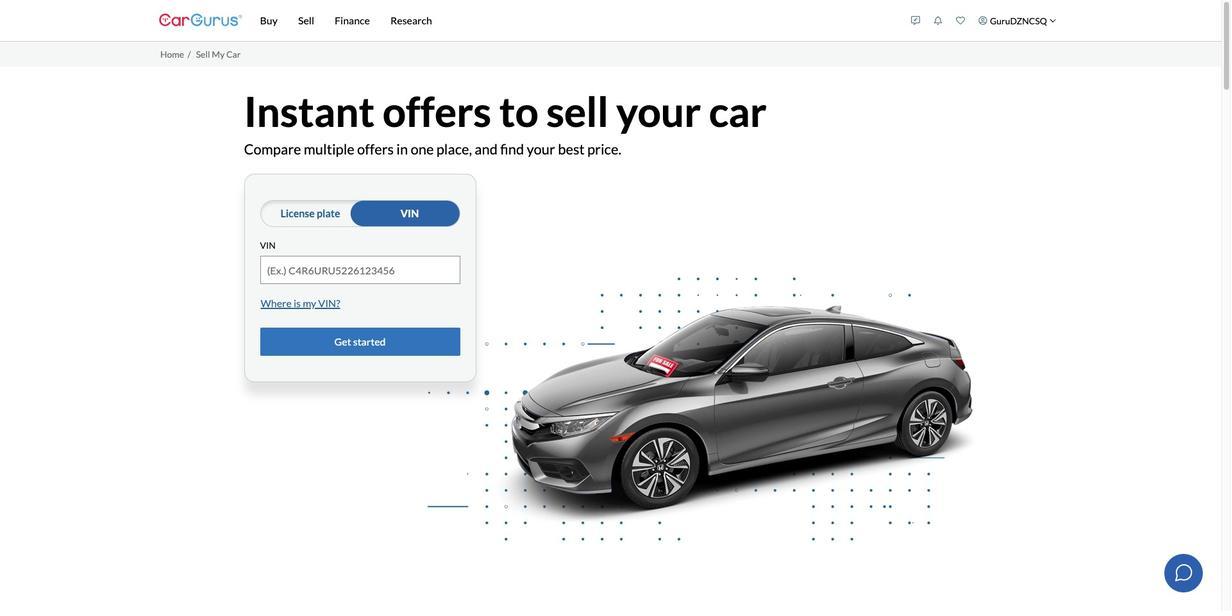 Task type: describe. For each thing, give the bounding box(es) containing it.
where is my vin? button
[[260, 290, 341, 318]]

gurudzncsq menu item
[[973, 3, 1064, 38]]

sell button
[[288, 0, 325, 41]]

add a car review image
[[912, 16, 921, 25]]

instant offers to sell your car compare multiple offers in one place, and find your best price.
[[244, 86, 767, 158]]

find
[[501, 141, 524, 158]]

finance button
[[325, 0, 380, 41]]

get started
[[335, 336, 386, 348]]

gurudzncsq button
[[973, 3, 1064, 38]]

where
[[261, 297, 292, 310]]

is
[[294, 297, 301, 310]]

my
[[303, 297, 316, 310]]

VIN field
[[261, 257, 460, 284]]

gurudzncsq
[[991, 15, 1048, 26]]

vin?
[[318, 297, 340, 310]]

gurudzncsq menu
[[905, 3, 1064, 38]]

buy button
[[250, 0, 288, 41]]

research
[[391, 14, 432, 26]]

0 vertical spatial vin
[[401, 207, 419, 219]]

1 vertical spatial your
[[527, 141, 556, 158]]

get
[[335, 336, 351, 348]]

sell
[[547, 86, 609, 136]]

gray car image
[[428, 254, 978, 564]]

my
[[212, 49, 225, 60]]

compare
[[244, 141, 301, 158]]

home
[[160, 49, 184, 60]]

0 vertical spatial offers
[[383, 86, 492, 136]]

/
[[188, 49, 191, 60]]

1 vertical spatial offers
[[357, 141, 394, 158]]

0 horizontal spatial sell
[[196, 49, 210, 60]]

menu bar containing buy
[[242, 0, 905, 41]]

chevron down image
[[1050, 17, 1057, 24]]

license
[[281, 207, 315, 219]]

1 horizontal spatial your
[[617, 86, 702, 136]]

started
[[353, 336, 386, 348]]

where is my vin?
[[261, 297, 340, 310]]

car
[[227, 49, 241, 60]]

license plate
[[281, 207, 340, 219]]

research button
[[380, 0, 443, 41]]

saved cars image
[[957, 16, 966, 25]]



Task type: vqa. For each thing, say whether or not it's contained in the screenshot.
am
no



Task type: locate. For each thing, give the bounding box(es) containing it.
instant
[[244, 86, 375, 136]]

open notifications image
[[935, 16, 944, 25]]

offers left in
[[357, 141, 394, 158]]

plate
[[317, 207, 340, 219]]

get started button
[[260, 328, 460, 356]]

home link
[[160, 49, 184, 60]]

place,
[[437, 141, 472, 158]]

user icon image
[[979, 16, 988, 25]]

home / sell my car
[[160, 49, 241, 60]]

price.
[[588, 141, 622, 158]]

one
[[411, 141, 434, 158]]

sell inside dropdown button
[[298, 14, 314, 26]]

open chat window image
[[1175, 563, 1195, 584]]

0 horizontal spatial your
[[527, 141, 556, 158]]

car
[[709, 86, 767, 136]]

to
[[500, 86, 539, 136]]

menu bar
[[242, 0, 905, 41]]

sell
[[298, 14, 314, 26], [196, 49, 210, 60]]

buy
[[260, 14, 278, 26]]

1 horizontal spatial sell
[[298, 14, 314, 26]]

1 vertical spatial vin
[[260, 240, 276, 251]]

and
[[475, 141, 498, 158]]

1 horizontal spatial vin
[[401, 207, 419, 219]]

in
[[397, 141, 408, 158]]

finance
[[335, 14, 370, 26]]

0 horizontal spatial vin
[[260, 240, 276, 251]]

sell right buy
[[298, 14, 314, 26]]

best
[[558, 141, 585, 158]]

cargurus logo homepage link link
[[159, 2, 242, 39]]

vin
[[401, 207, 419, 219], [260, 240, 276, 251]]

multiple
[[304, 141, 355, 158]]

1 vertical spatial sell
[[196, 49, 210, 60]]

0 vertical spatial sell
[[298, 14, 314, 26]]

offers up one
[[383, 86, 492, 136]]

cargurus logo homepage link image
[[159, 2, 242, 39]]

offers
[[383, 86, 492, 136], [357, 141, 394, 158]]

0 vertical spatial your
[[617, 86, 702, 136]]

your
[[617, 86, 702, 136], [527, 141, 556, 158]]

sell right /
[[196, 49, 210, 60]]



